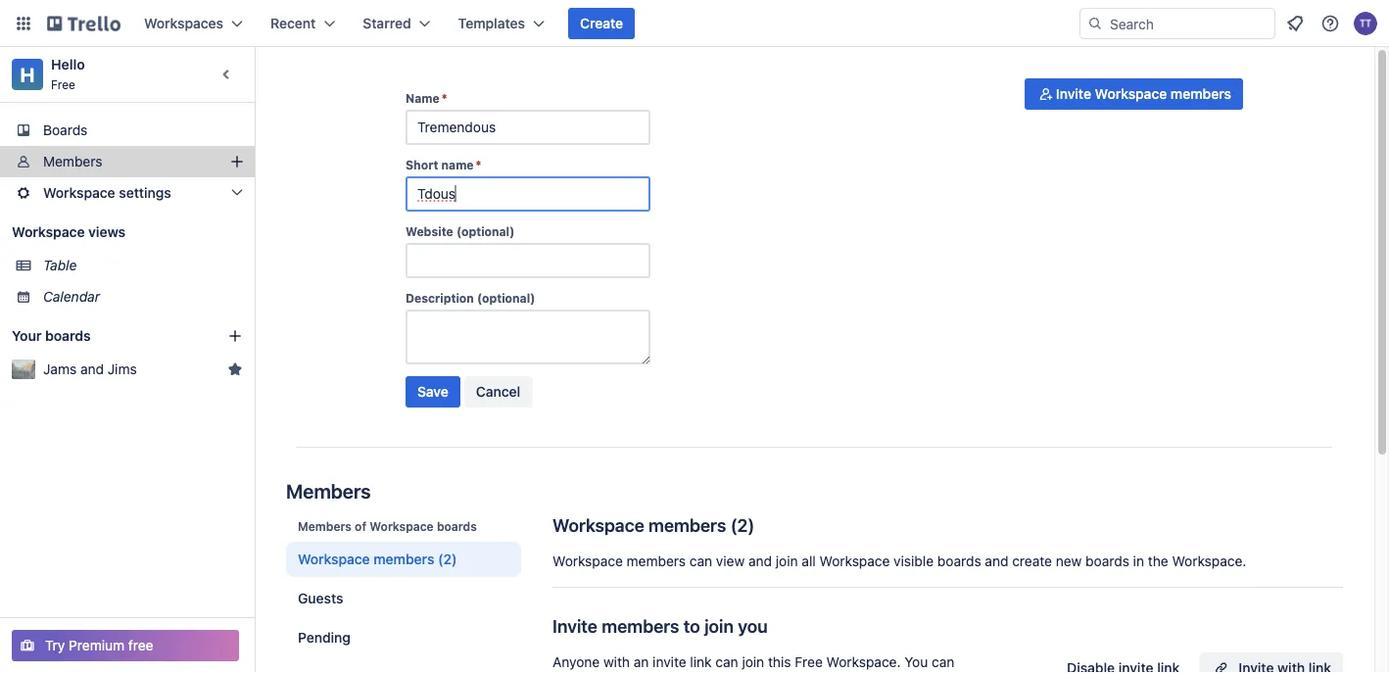 Task type: locate. For each thing, give the bounding box(es) containing it.
0 vertical spatial invite
[[1056, 86, 1092, 102]]

workspace. right the
[[1173, 553, 1247, 569]]

hello free
[[51, 56, 85, 91]]

(optional) for website (optional)
[[457, 224, 515, 238]]

2 vertical spatial join
[[742, 654, 765, 670]]

website
[[406, 224, 454, 238]]

calendar link
[[43, 287, 243, 307]]

0 notifications image
[[1284, 12, 1307, 35]]

1 vertical spatial invite
[[553, 616, 598, 637]]

and inside 'link'
[[80, 361, 104, 377]]

invite up anyone
[[553, 616, 598, 637]]

short name *
[[406, 158, 482, 172]]

None text field
[[406, 110, 651, 145], [406, 176, 651, 212], [406, 243, 651, 278], [406, 110, 651, 145], [406, 176, 651, 212], [406, 243, 651, 278]]

1 horizontal spatial workspace.
[[1173, 553, 1247, 569]]

members down boards
[[43, 153, 102, 170]]

terry turtle (terryturtle) image
[[1354, 12, 1378, 35]]

to
[[684, 616, 701, 637]]

1 vertical spatial free
[[795, 654, 823, 670]]

1 horizontal spatial workspace members
[[553, 515, 727, 536]]

free
[[51, 77, 75, 91], [795, 654, 823, 670]]

boards up (2)
[[437, 519, 477, 533]]

can left the view
[[690, 553, 713, 569]]

your boards
[[12, 328, 91, 344]]

1 horizontal spatial can
[[716, 654, 739, 670]]

1 vertical spatial *
[[476, 158, 482, 172]]

*
[[442, 91, 447, 105], [476, 158, 482, 172]]

jams and jims link
[[43, 360, 220, 379]]

invite
[[1056, 86, 1092, 102], [553, 616, 598, 637]]

members
[[43, 153, 102, 170], [286, 479, 371, 502], [298, 519, 352, 533]]

workspace
[[1095, 86, 1168, 102], [43, 185, 115, 201], [12, 224, 85, 240], [553, 515, 645, 536], [370, 519, 434, 533], [298, 551, 370, 567], [553, 553, 623, 569], [820, 553, 890, 569]]

join left all
[[776, 553, 798, 569]]

settings
[[119, 185, 171, 201]]

free right this
[[795, 654, 823, 670]]

new
[[1056, 553, 1082, 569]]

and left jims
[[80, 361, 104, 377]]

free inside the anyone with an invite link can join this free workspace. you can
[[795, 654, 823, 670]]

free down hello 'link'
[[51, 77, 75, 91]]

guests link
[[286, 581, 521, 616]]

organizationdetailform element
[[406, 90, 651, 416]]

name
[[406, 91, 440, 105]]

starred
[[363, 15, 411, 31]]

boards
[[45, 328, 91, 344], [437, 519, 477, 533], [938, 553, 982, 569], [1086, 553, 1130, 569]]

can right link
[[716, 654, 739, 670]]

workspace.
[[1173, 553, 1247, 569], [827, 654, 901, 670]]

join right to
[[705, 616, 734, 637]]

1 vertical spatial workspace.
[[827, 654, 901, 670]]

you
[[738, 616, 768, 637]]

(optional) for description (optional)
[[477, 291, 535, 305]]

1 horizontal spatial free
[[795, 654, 823, 670]]

invite inside invite workspace members button
[[1056, 86, 1092, 102]]

None text field
[[406, 310, 651, 365]]

members
[[1171, 86, 1232, 102], [649, 515, 727, 536], [374, 551, 435, 567], [627, 553, 686, 569], [602, 616, 680, 637]]

0 horizontal spatial *
[[442, 91, 447, 105]]

view
[[716, 553, 745, 569]]

2 horizontal spatial join
[[776, 553, 798, 569]]

h
[[20, 63, 35, 86]]

of
[[355, 519, 367, 533]]

1 horizontal spatial *
[[476, 158, 482, 172]]

1 vertical spatial members
[[286, 479, 371, 502]]

and left create
[[985, 553, 1009, 569]]

0 vertical spatial workspace.
[[1173, 553, 1247, 569]]

views
[[88, 224, 126, 240]]

cancel button
[[464, 376, 532, 408]]

members up of
[[286, 479, 371, 502]]

(optional)
[[457, 224, 515, 238], [477, 291, 535, 305]]

workspace inside button
[[1095, 86, 1168, 102]]

0 vertical spatial (optional)
[[457, 224, 515, 238]]

anyone
[[553, 654, 600, 670]]

your
[[12, 328, 42, 344]]

0 horizontal spatial free
[[51, 77, 75, 91]]

hello link
[[51, 56, 85, 73]]

with
[[604, 654, 630, 670]]

2 horizontal spatial and
[[985, 553, 1009, 569]]

invite down the search icon
[[1056, 86, 1092, 102]]

(optional) right website
[[457, 224, 515, 238]]

boards
[[43, 122, 88, 138]]

table link
[[43, 256, 243, 275]]

0 horizontal spatial workspace.
[[827, 654, 901, 670]]

0 vertical spatial free
[[51, 77, 75, 91]]

members down search field
[[1171, 86, 1232, 102]]

join left this
[[742, 654, 765, 670]]

1 horizontal spatial join
[[742, 654, 765, 670]]

and
[[80, 361, 104, 377], [749, 553, 772, 569], [985, 553, 1009, 569]]

0 vertical spatial join
[[776, 553, 798, 569]]

(optional) right description
[[477, 291, 535, 305]]

the
[[1148, 553, 1169, 569]]

0 horizontal spatial invite
[[553, 616, 598, 637]]

description (optional)
[[406, 291, 535, 305]]

you
[[905, 654, 928, 670]]

( 2 )
[[731, 515, 755, 536]]

can right you
[[932, 654, 955, 670]]

1 horizontal spatial invite
[[1056, 86, 1092, 102]]

starred icon image
[[227, 362, 243, 377]]

0 horizontal spatial and
[[80, 361, 104, 377]]

workspace navigation collapse icon image
[[214, 61, 241, 88]]

invite for invite workspace members
[[1056, 86, 1092, 102]]

workspace. inside the anyone with an invite link can join this free workspace. you can
[[827, 654, 901, 670]]

workspace members down of
[[298, 551, 435, 567]]

your boards with 1 items element
[[12, 324, 198, 348]]

1 horizontal spatial and
[[749, 553, 772, 569]]

members left of
[[298, 519, 352, 533]]

guests
[[298, 591, 343, 607]]

join
[[776, 553, 798, 569], [705, 616, 734, 637], [742, 654, 765, 670]]

hello
[[51, 56, 85, 73]]

all
[[802, 553, 816, 569]]

visible
[[894, 553, 934, 569]]

and right the view
[[749, 553, 772, 569]]

can
[[690, 553, 713, 569], [716, 654, 739, 670], [932, 654, 955, 670]]

workspace. left you
[[827, 654, 901, 670]]

name *
[[406, 91, 447, 105]]

0 horizontal spatial join
[[705, 616, 734, 637]]

workspace members left (
[[553, 515, 727, 536]]

invite for invite members to join you
[[553, 616, 598, 637]]

workspace members
[[553, 515, 727, 536], [298, 551, 435, 567]]

invite
[[653, 654, 687, 670]]

pending link
[[286, 620, 521, 656]]

0 horizontal spatial workspace members
[[298, 551, 435, 567]]

sm image
[[1037, 84, 1056, 104]]

name
[[442, 158, 474, 172]]

1 vertical spatial (optional)
[[477, 291, 535, 305]]

2 horizontal spatial can
[[932, 654, 955, 670]]



Task type: describe. For each thing, give the bounding box(es) containing it.
website (optional)
[[406, 224, 515, 238]]

(2)
[[438, 551, 457, 567]]

join inside the anyone with an invite link can join this free workspace. you can
[[742, 654, 765, 670]]

workspaces
[[144, 15, 224, 31]]

cancel
[[476, 384, 521, 400]]

members inside button
[[1171, 86, 1232, 102]]

this
[[768, 654, 791, 670]]

members up invite members to join you
[[627, 553, 686, 569]]

workspace views
[[12, 224, 126, 240]]

save button
[[406, 376, 460, 408]]

add board image
[[227, 328, 243, 344]]

pending
[[298, 630, 351, 646]]

2 vertical spatial members
[[298, 519, 352, 533]]

0 vertical spatial members
[[43, 153, 102, 170]]

search image
[[1088, 16, 1104, 31]]

members of workspace boards
[[298, 519, 477, 533]]

try premium free
[[45, 638, 153, 654]]

0 vertical spatial workspace members
[[553, 515, 727, 536]]

members down members of workspace boards
[[374, 551, 435, 567]]

templates
[[458, 15, 525, 31]]

recent
[[271, 15, 316, 31]]

workspace settings button
[[0, 177, 255, 209]]

back to home image
[[47, 8, 121, 39]]

anyone with an invite link can join this free workspace. you can
[[553, 654, 966, 673]]

workspace settings
[[43, 185, 171, 201]]

1 vertical spatial join
[[705, 616, 734, 637]]

2
[[738, 515, 748, 536]]

boards right visible
[[938, 553, 982, 569]]

boards link
[[0, 115, 255, 146]]

save
[[418, 384, 449, 400]]

jams and jims
[[43, 361, 137, 377]]

invite workspace members button
[[1025, 78, 1244, 110]]

0 vertical spatial *
[[442, 91, 447, 105]]

jams
[[43, 361, 77, 377]]

short
[[406, 158, 439, 172]]

h link
[[12, 59, 43, 90]]

table
[[43, 257, 77, 273]]

members left (
[[649, 515, 727, 536]]

premium
[[69, 638, 125, 654]]

free inside hello free
[[51, 77, 75, 91]]

create
[[1013, 553, 1053, 569]]

create button
[[568, 8, 635, 39]]

workspace inside dropdown button
[[43, 185, 115, 201]]

starred button
[[351, 8, 443, 39]]

jims
[[108, 361, 137, 377]]

workspace members can view and join all workspace visible boards and create new boards in the workspace.
[[553, 553, 1247, 569]]

try premium free button
[[12, 630, 239, 662]]

)
[[748, 515, 755, 536]]

Search field
[[1104, 9, 1275, 38]]

boards up jams
[[45, 328, 91, 344]]

(
[[731, 515, 738, 536]]

an
[[634, 654, 649, 670]]

link
[[690, 654, 712, 670]]

in
[[1134, 553, 1145, 569]]

workspaces button
[[132, 8, 255, 39]]

open information menu image
[[1321, 14, 1341, 33]]

boards left in
[[1086, 553, 1130, 569]]

primary element
[[0, 0, 1390, 47]]

members up an
[[602, 616, 680, 637]]

members link
[[0, 146, 255, 177]]

0 horizontal spatial can
[[690, 553, 713, 569]]

create
[[580, 15, 624, 31]]

invite members to join you
[[553, 616, 768, 637]]

try
[[45, 638, 65, 654]]

recent button
[[259, 8, 347, 39]]

calendar
[[43, 289, 100, 305]]

templates button
[[447, 8, 557, 39]]

free
[[128, 638, 153, 654]]

1 vertical spatial workspace members
[[298, 551, 435, 567]]

description
[[406, 291, 474, 305]]

invite workspace members
[[1056, 86, 1232, 102]]



Task type: vqa. For each thing, say whether or not it's contained in the screenshot.
by within the Easily attach Help Scout conversations to your cards.  Quickly find conversations by assignee, folder, recently updated and more.
no



